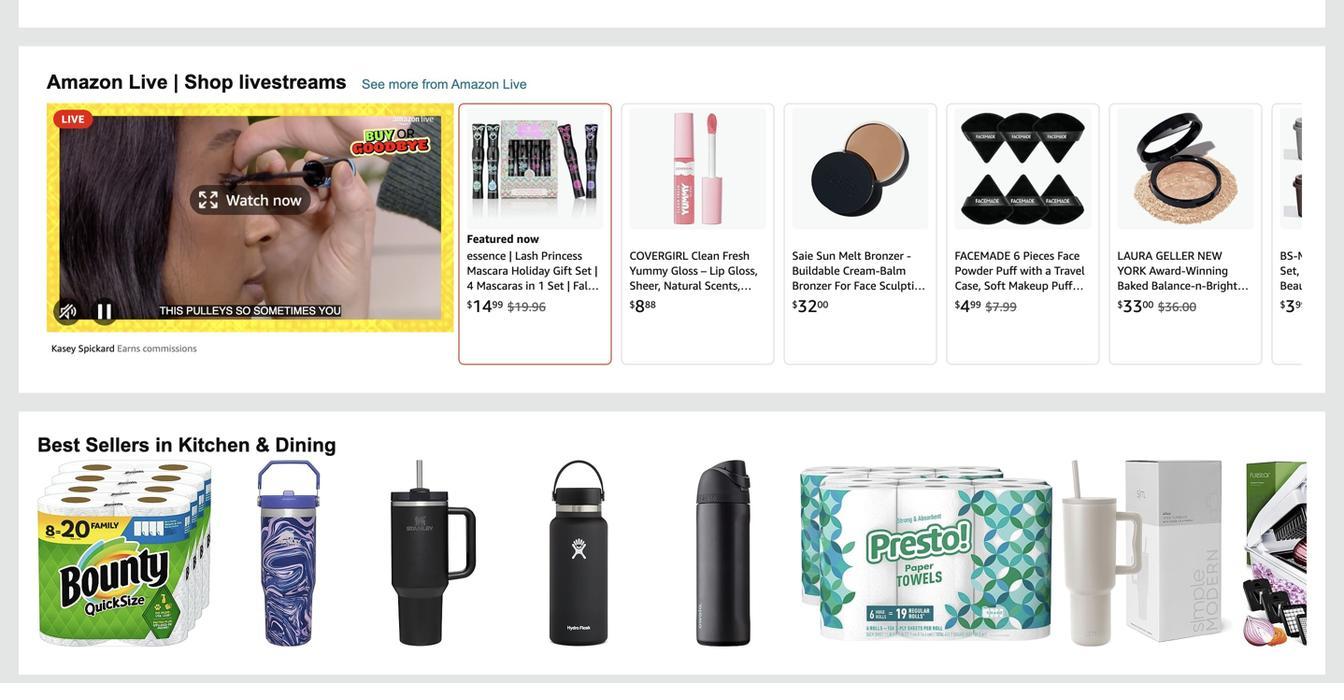 Task type: vqa. For each thing, say whether or not it's contained in the screenshot.
the Enterting Carousel Tile element containing 14
yes



Task type: locate. For each thing, give the bounding box(es) containing it.
1 horizontal spatial now
[[517, 233, 539, 246]]

amazon right the from
[[451, 77, 499, 92]]

2 $ from the left
[[630, 299, 635, 310]]

with
[[880, 294, 902, 307]]

1 horizontal spatial 00
[[1143, 299, 1154, 310]]

now inside enterting carousel tile element
[[517, 233, 539, 246]]

2 99 from the left
[[971, 299, 982, 310]]

2 00 from the left
[[1143, 299, 1154, 310]]

1 enterting carousel tile element from the left
[[459, 104, 612, 365]]

kasey spickard earns commissions
[[51, 343, 197, 354]]

$
[[467, 299, 473, 310], [630, 299, 635, 310], [793, 299, 798, 310], [955, 299, 961, 310], [1118, 299, 1124, 310], [1281, 299, 1286, 310]]

list
[[37, 460, 1345, 647]]

- down scents,
[[710, 294, 714, 307]]

live left |
[[129, 71, 168, 93]]

88
[[645, 299, 656, 310]]

bronzer up the cream
[[793, 279, 832, 292]]

1 vertical spatial now
[[517, 233, 539, 246]]

2 horizontal spatial 99
[[1296, 299, 1307, 310]]

enterting carousel tile element
[[459, 104, 612, 365], [622, 104, 775, 365], [784, 104, 938, 365], [947, 104, 1100, 365], [1110, 104, 1263, 365], [1273, 104, 1345, 365]]

finish
[[827, 309, 857, 322]]

lip
[[710, 264, 725, 277]]

now
[[273, 191, 302, 209], [517, 233, 539, 246]]

-
[[907, 249, 912, 263], [710, 294, 714, 307], [793, 294, 797, 307], [860, 309, 864, 322]]

- down the contour
[[860, 309, 864, 322]]

dining
[[275, 435, 336, 457]]

bronzer up balm
[[865, 249, 904, 263]]

$7.99
[[986, 300, 1018, 314]]

99 for 14
[[492, 299, 503, 310]]

00 inside $ 32 00
[[818, 299, 829, 310]]

3 $ from the left
[[793, 299, 798, 310]]

fresh
[[723, 249, 750, 263]]

$ for 14
[[467, 299, 473, 310]]

5 $ from the left
[[1118, 299, 1124, 310]]

melt
[[839, 249, 862, 263]]

amazon up live
[[47, 71, 123, 93]]

essence | lash princess mascara holiday gift set | 4 mascaras in 1 set | false lash effect, waterproof, curl & volume, sculpted | holiday gift for beauty lovers | vegan & cruelty free image
[[471, 119, 600, 219]]

enterting carousel tile element containing 14
[[459, 104, 612, 365]]

$36.00
[[1159, 300, 1197, 314]]

stanley quencher h2.0 flowstate stainless steel vacuum insulated tumbler with lid and straw for water, iced tea or... image
[[390, 460, 477, 647]]

now right featured
[[517, 233, 539, 246]]

- left "32"
[[793, 294, 797, 307]]

0 horizontal spatial 99
[[492, 299, 503, 310]]

bounty quick size paper towels, white, 8 family rolls = 20 regular rolls image
[[37, 460, 211, 647]]

$ inside $ 4 99 $7.99
[[955, 299, 961, 310]]

now for watch now
[[273, 191, 302, 209]]

6 $ from the left
[[1281, 299, 1286, 310]]

enterting carousel tile element containing 32
[[784, 104, 938, 365]]

saie sun melt bronzer - buildable cream-balm bronzer for face sculpting - cream contour with velvet finish - light bronze (1 oz) button
[[793, 249, 929, 337]]

deal price is $32.00 element
[[793, 295, 829, 318]]

simple modern 40 oz tumbler with handle and straw lid | insulated cup reusable stainless steel water bottle travel mug... image
[[1062, 460, 1234, 647]]

(1
[[831, 324, 841, 337]]

$ for 32
[[793, 299, 798, 310]]

3 enterting carousel tile element from the left
[[784, 104, 938, 365]]

0 horizontal spatial 00
[[818, 299, 829, 310]]

4 enterting carousel tile element from the left
[[947, 104, 1100, 365]]

$ 32 00
[[793, 296, 829, 316]]

0 horizontal spatial now
[[273, 191, 302, 209]]

99
[[492, 299, 503, 310], [971, 299, 982, 310], [1296, 299, 1307, 310]]

6 enterting carousel tile element from the left
[[1273, 104, 1345, 365]]

99 inside $ 4 99 $7.99
[[971, 299, 982, 310]]

covergirl clean fresh yummy gloss – lip gloss, sheer, natural scents, vegan formula - havana good time button
[[630, 249, 767, 322]]

see more from amazon live link
[[362, 77, 527, 92]]

now inside button
[[273, 191, 302, 209]]

1 horizontal spatial bronzer
[[865, 249, 904, 263]]

$ inside $ 14 99 $19.96
[[467, 299, 473, 310]]

vegan
[[630, 294, 662, 307]]

velvet
[[793, 309, 824, 322]]

5 enterting carousel tile element from the left
[[1110, 104, 1263, 365]]

now right watch
[[273, 191, 302, 209]]

$ 8 88
[[630, 296, 656, 316]]

$ inside $ 33 00 $36.00
[[1118, 299, 1124, 310]]

1 $ from the left
[[467, 299, 473, 310]]

watch now
[[226, 191, 302, 209]]

$ inside $ 8 88
[[630, 299, 635, 310]]

sculpting
[[880, 279, 928, 292]]

overlay element
[[47, 104, 454, 333]]

$19.96
[[508, 300, 546, 314]]

live right the from
[[503, 77, 527, 92]]

covergirl
[[630, 249, 689, 263]]

livestreams
[[239, 71, 347, 93]]

$ inside $ 32 00
[[793, 299, 798, 310]]

kasey
[[51, 343, 76, 354]]

$ inside $ 3 99
[[1281, 299, 1286, 310]]

commissions
[[143, 343, 197, 354]]

bronzer
[[865, 249, 904, 263], [793, 279, 832, 292]]

99 inside $ 14 99 $19.96
[[492, 299, 503, 310]]

covergirl clean fresh yummy gloss – lip gloss, sheer, natural scents, vegan formula - havana good time
[[630, 249, 758, 322]]

1 99 from the left
[[492, 299, 503, 310]]

$ for 3
[[1281, 299, 1286, 310]]

scents,
[[705, 279, 741, 292]]

0 vertical spatial bronzer
[[865, 249, 904, 263]]

&
[[256, 435, 270, 457]]

99 for 4
[[971, 299, 982, 310]]

|
[[173, 71, 179, 93]]

deal price is $3.99 element
[[1281, 295, 1307, 318]]

saie
[[793, 249, 814, 263]]

yummy
[[630, 264, 668, 277]]

00
[[818, 299, 829, 310], [1143, 299, 1154, 310]]

fullstar vegetable chopper - spiralizer vegetable slicer - onion chopper with container - pro food chopper - slicer... image
[[1243, 460, 1345, 647]]

00 inside $ 33 00 $36.00
[[1143, 299, 1154, 310]]

live
[[129, 71, 168, 93], [503, 77, 527, 92]]

deal price is $8.88 element
[[630, 295, 656, 318]]

see more from amazon live
[[362, 77, 527, 92]]

featured now
[[467, 233, 539, 246]]

33
[[1124, 296, 1143, 316]]

2 enterting carousel tile element from the left
[[622, 104, 775, 365]]

- up the sculpting
[[907, 249, 912, 263]]

1 00 from the left
[[818, 299, 829, 310]]

formula
[[665, 294, 707, 307]]

in
[[155, 435, 173, 457]]

1 horizontal spatial live
[[503, 77, 527, 92]]

1 horizontal spatial 99
[[971, 299, 982, 310]]

amazon
[[47, 71, 123, 93], [451, 77, 499, 92]]

deal price is $4.99 element
[[955, 295, 982, 318]]

kitchen
[[178, 435, 250, 457]]

3 99 from the left
[[1296, 299, 1307, 310]]

live
[[62, 113, 85, 125]]

0 vertical spatial now
[[273, 191, 302, 209]]

0 horizontal spatial bronzer
[[793, 279, 832, 292]]

sun
[[817, 249, 836, 263]]

hydro flask stainless steel wide mouth water bottle with flex cap and double-wall vacuum insulation image
[[548, 460, 609, 647]]

4 $ from the left
[[955, 299, 961, 310]]

3
[[1286, 296, 1296, 316]]

$ 4 99 $7.99
[[955, 296, 1018, 316]]

sheer,
[[630, 279, 661, 292]]

$ for 33
[[1118, 299, 1124, 310]]



Task type: describe. For each thing, give the bounding box(es) containing it.
1 vertical spatial bronzer
[[793, 279, 832, 292]]

enterting carousel tile element containing 4
[[947, 104, 1100, 365]]

cream
[[800, 294, 833, 307]]

for
[[835, 279, 851, 292]]

32
[[798, 296, 818, 316]]

$ 14 99 $19.96
[[467, 296, 546, 316]]

bronze
[[793, 324, 828, 337]]

watch now button
[[190, 185, 311, 215]]

saie sun melt bronzer - buildable cream-balm bronzer for face sculpting - cream contour with velvet finish - light bronze (1 oz) image
[[810, 120, 911, 218]]

owala freesip insulated stainless steel water bottle with straw for sports and travel, bpa-free, 24-oz, very, very dark image
[[696, 460, 751, 647]]

shop
[[184, 71, 233, 93]]

deal price is $33.00 element
[[1118, 295, 1154, 318]]

oz)
[[844, 324, 859, 337]]

buildable
[[793, 264, 840, 277]]

gloss
[[671, 264, 698, 277]]

good
[[630, 309, 657, 322]]

1 horizontal spatial amazon
[[451, 77, 499, 92]]

$ 3 99
[[1281, 296, 1307, 316]]

laura geller new york award-winning baked balance-n-brighten color correcting powder foundation - light - buildable light to medium coverage - demi-matte natural finish image
[[1133, 112, 1240, 226]]

enterting carousel tile element containing 3
[[1273, 104, 1345, 365]]

0 horizontal spatial live
[[129, 71, 168, 93]]

cream-
[[843, 264, 880, 277]]

more
[[389, 77, 419, 92]]

spickard
[[78, 343, 115, 354]]

amazon brand - presto! flex-a-size paper towels, 158 sheet huge roll, 12 rolls (2 packs of 6), equivalent to 38 regular... image
[[801, 466, 1053, 642]]

face
[[854, 279, 877, 292]]

$ for 8
[[630, 299, 635, 310]]

saie sun melt bronzer - buildable cream-balm bronzer for face sculpting - cream contour with velvet finish - light bronze (1 oz)
[[793, 249, 928, 337]]

best
[[37, 435, 80, 457]]

light
[[867, 309, 893, 322]]

balm
[[880, 264, 907, 277]]

contour
[[836, 294, 877, 307]]

0 horizontal spatial amazon
[[47, 71, 123, 93]]

facemade 6 pieces face powder puff with a travel case, soft makeup puff with a container, triangle velour makeup sponge for loose powder body powder, beauty makeup tools, black image
[[961, 112, 1087, 226]]

havana
[[717, 294, 755, 307]]

covergirl clean fresh yummy gloss – lip gloss, sheer, natural scents, vegan formula - havana good time image
[[673, 112, 724, 226]]

gloss,
[[728, 264, 758, 277]]

8
[[635, 296, 645, 316]]

–
[[701, 264, 707, 277]]

sellers
[[85, 435, 150, 457]]

enterting carousel tile element containing 8
[[622, 104, 775, 365]]

video player region
[[47, 104, 454, 333]]

now for featured now
[[517, 233, 539, 246]]

stanley iceflow stainless steel tumbler with straw, vacuum insulated water bottle for home, office or car, reusable cup... image
[[257, 460, 320, 647]]

earns commissions button
[[117, 343, 197, 354]]

featured
[[467, 233, 514, 246]]

clean
[[692, 249, 720, 263]]

14
[[473, 296, 492, 316]]

$ for 4
[[955, 299, 961, 310]]

4
[[961, 296, 971, 316]]

deal price is $14.99 element
[[467, 295, 503, 318]]

earns
[[117, 343, 140, 354]]

$ 33 00 $36.00
[[1118, 296, 1197, 316]]

- inside covergirl clean fresh yummy gloss – lip gloss, sheer, natural scents, vegan formula - havana good time
[[710, 294, 714, 307]]

best sellers in kitchen & dining
[[37, 435, 336, 457]]

00 for 33
[[1143, 299, 1154, 310]]

enterting carousel tile element containing 33
[[1110, 104, 1263, 365]]

natural
[[664, 279, 702, 292]]

99 inside $ 3 99
[[1296, 299, 1307, 310]]

from
[[422, 77, 449, 92]]

00 for 32
[[818, 299, 829, 310]]

amazon live | shop livestreams
[[47, 71, 347, 93]]

see
[[362, 77, 385, 92]]

watch
[[226, 191, 269, 209]]

time
[[660, 309, 686, 322]]



